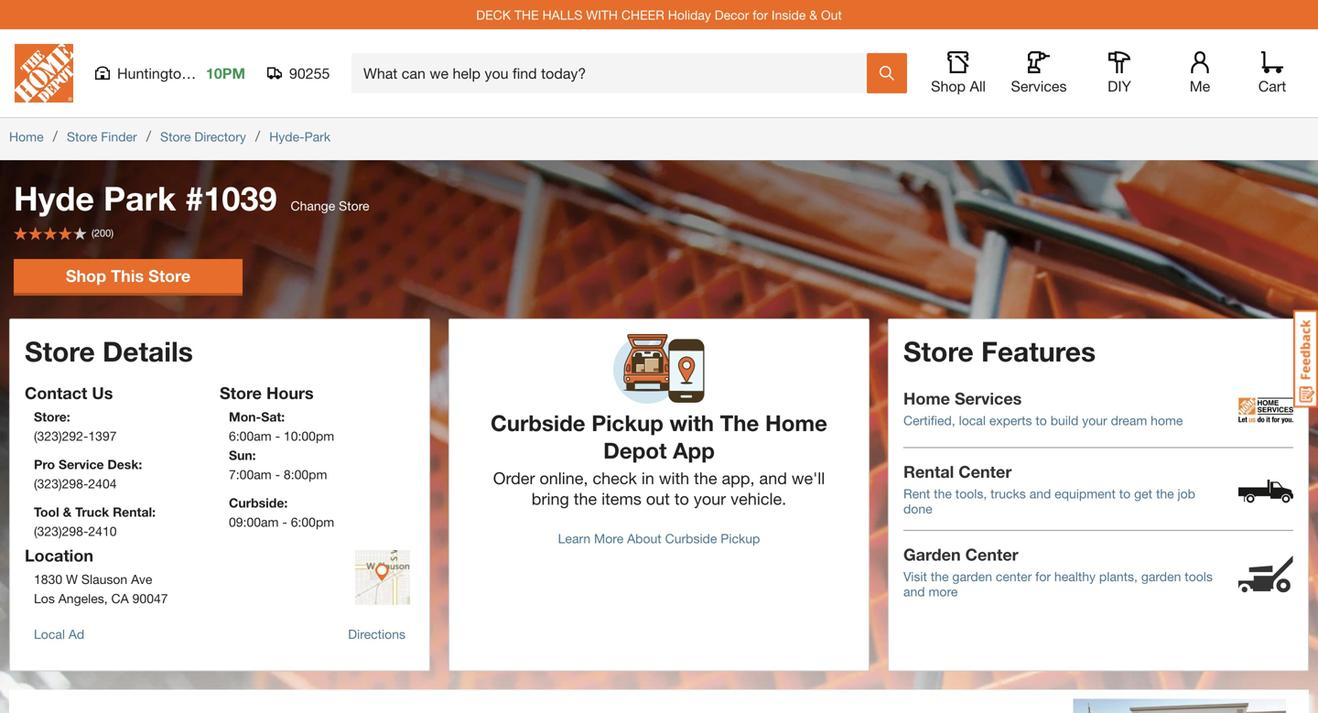 Task type: describe. For each thing, give the bounding box(es) containing it.
and inside rental center rent the tools, trucks and equipment to get the job done
[[1030, 486, 1052, 501]]

store directory link
[[160, 129, 246, 144]]

the right rent at right
[[934, 486, 952, 501]]

plants,
[[1100, 569, 1138, 584]]

feedback link image
[[1294, 310, 1319, 408]]

holiday
[[668, 7, 712, 22]]

directions link
[[348, 618, 406, 652]]

,
[[104, 591, 108, 606]]

1 vertical spatial -
[[275, 467, 280, 482]]

shop all button
[[930, 51, 988, 95]]

and inside the garden center visit the garden center for healthy plants, garden tools and more
[[904, 584, 926, 599]]

home for home
[[9, 129, 44, 144]]

1 horizontal spatial curbside
[[665, 531, 717, 546]]

huntington
[[117, 65, 190, 82]]

desk
[[108, 457, 139, 472]]

rental inside tool & truck rental : (323)298-2410
[[113, 505, 152, 520]]

sat:
[[261, 409, 285, 424]]

your inside curbside pickup with the home depot app order online, check in with the app, and we'll bring the items out to your vehicle.
[[694, 489, 726, 509]]

with
[[586, 7, 618, 22]]

out
[[821, 7, 842, 22]]

park for huntington
[[194, 65, 224, 82]]

local ad
[[34, 627, 84, 642]]

us
[[92, 383, 113, 403]]

halls
[[543, 7, 583, 22]]

more
[[929, 584, 958, 599]]

out
[[646, 489, 670, 509]]

sun:
[[229, 448, 256, 463]]

car with trunk open and app image
[[614, 334, 705, 406]]

w
[[66, 572, 78, 587]]

rental inside rental center rent the tools, trucks and equipment to get the job done
[[904, 462, 955, 482]]

deck the halls with cheer holiday decor for inside & out
[[476, 7, 842, 22]]

: for service
[[139, 457, 142, 472]]

store finder
[[67, 129, 137, 144]]

local
[[959, 413, 986, 428]]

directions
[[348, 627, 406, 642]]

certified,
[[904, 413, 956, 428]]

garden
[[904, 545, 961, 565]]

all
[[970, 77, 986, 95]]

pro service desk : (323)298-2404
[[34, 457, 146, 491]]

for inside the garden center visit the garden center for healthy plants, garden tools and more
[[1036, 569, 1051, 584]]

location 1830 w slauson ave los angeles , ca 90047
[[25, 546, 168, 606]]

ca
[[111, 591, 129, 606]]

visit
[[904, 569, 928, 584]]

( 200 )
[[92, 227, 114, 239]]

(323)292-
[[34, 429, 88, 444]]

(323)298-2404 link
[[34, 476, 117, 491]]

to inside rental center rent the tools, trucks and equipment to get the job done
[[1120, 486, 1131, 501]]

0 vertical spatial -
[[275, 429, 280, 444]]

shop this store button
[[14, 259, 243, 293]]

(
[[92, 227, 94, 239]]

(323)298- inside pro service desk : (323)298-2404
[[34, 476, 88, 491]]

hyde
[[14, 179, 94, 218]]

bring
[[532, 489, 569, 509]]

- inside curbside: 09:00am - 6:00pm
[[282, 515, 287, 530]]

10pm
[[206, 65, 245, 82]]

slauson
[[81, 572, 127, 587]]

equipment
[[1055, 486, 1116, 501]]

deck
[[476, 7, 511, 22]]

map preview image
[[355, 550, 410, 605]]

store hours mon-sat: 6:00am - 10:00pm sun: 7:00am - 8:00pm
[[220, 383, 334, 482]]

curbside inside curbside pickup with the home depot app order online, check in with the app, and we'll bring the items out to your vehicle.
[[491, 410, 586, 436]]

pro
[[34, 457, 55, 472]]

image title image for rental center
[[1239, 480, 1294, 503]]

store inside button
[[149, 266, 191, 286]]

service
[[59, 457, 104, 472]]

park for hyde-
[[305, 129, 331, 144]]

los
[[34, 591, 55, 606]]

the inside the garden center visit the garden center for healthy plants, garden tools and more
[[931, 569, 949, 584]]

store up the contact
[[25, 335, 95, 368]]

mon-
[[229, 409, 261, 424]]

learn more about curbside pickup
[[558, 531, 760, 546]]

store left directory
[[160, 129, 191, 144]]

local ad link
[[34, 618, 84, 652]]

6:00pm
[[291, 515, 334, 530]]

hyde-
[[269, 129, 305, 144]]

shop for shop all
[[931, 77, 966, 95]]

depot
[[604, 437, 667, 463]]

home services certified, local experts to build your dream home
[[904, 389, 1184, 428]]

cheer
[[622, 7, 665, 22]]

app
[[673, 437, 715, 463]]

to inside home services certified, local experts to build your dream home
[[1036, 413, 1048, 428]]

(323)298-2410 link
[[34, 524, 117, 539]]

directory
[[194, 129, 246, 144]]

job
[[1178, 486, 1196, 501]]

items
[[602, 489, 642, 509]]

vehicle.
[[731, 489, 787, 509]]

your inside home services certified, local experts to build your dream home
[[1083, 413, 1108, 428]]

shop all
[[931, 77, 986, 95]]

store features
[[904, 335, 1096, 368]]

the left job
[[1157, 486, 1175, 501]]

center
[[996, 569, 1032, 584]]

services inside button
[[1012, 77, 1067, 95]]

1 horizontal spatial &
[[810, 7, 818, 22]]

store details
[[25, 335, 193, 368]]

and inside curbside pickup with the home depot app order online, check in with the app, and we'll bring the items out to your vehicle.
[[760, 469, 788, 488]]

local
[[34, 627, 65, 642]]

this
[[111, 266, 144, 286]]

ave
[[131, 572, 152, 587]]

image title image for garden center
[[1239, 556, 1294, 593]]

hyde-park
[[269, 129, 331, 144]]



Task type: vqa. For each thing, say whether or not it's contained in the screenshot.
to within the Home Services Certified, local experts to build your dream home
yes



Task type: locate. For each thing, give the bounding box(es) containing it.
hyde park # 1039
[[14, 179, 277, 218]]

store finder link
[[67, 129, 137, 144]]

get
[[1135, 486, 1153, 501]]

1 vertical spatial for
[[1036, 569, 1051, 584]]

contact us store : (323)292-1397
[[25, 383, 117, 444]]

curbside right about
[[665, 531, 717, 546]]

to right out at the bottom of page
[[675, 489, 689, 509]]

we'll
[[792, 469, 825, 488]]

hours
[[267, 383, 314, 403]]

90255 button
[[267, 64, 331, 82]]

2 vertical spatial home
[[766, 410, 828, 436]]

dream
[[1111, 413, 1148, 428]]

the down app
[[694, 469, 718, 488]]

2 image title image from the top
[[1239, 480, 1294, 503]]

image title image right job
[[1239, 480, 1294, 503]]

0 vertical spatial &
[[810, 7, 818, 22]]

to left "get" at the bottom right of the page
[[1120, 486, 1131, 501]]

0 vertical spatial rental
[[904, 462, 955, 482]]

2 vertical spatial :
[[152, 505, 156, 520]]

change store button
[[291, 198, 370, 213]]

center for rental center
[[959, 462, 1012, 482]]

pickup inside curbside pickup with the home depot app order online, check in with the app, and we'll bring the items out to your vehicle.
[[592, 410, 664, 436]]

services right all
[[1012, 77, 1067, 95]]

pickup down the vehicle.
[[721, 531, 760, 546]]

finder
[[101, 129, 137, 144]]

1 vertical spatial home
[[904, 389, 951, 408]]

: inside pro service desk : (323)298-2404
[[139, 457, 142, 472]]

: right truck
[[152, 505, 156, 520]]

0 horizontal spatial :
[[67, 409, 70, 424]]

What can we help you find today? search field
[[364, 54, 866, 93]]

store up (323)292-
[[34, 409, 67, 424]]

services inside home services certified, local experts to build your dream home
[[955, 389, 1022, 408]]

1 vertical spatial park
[[305, 129, 331, 144]]

1 horizontal spatial home
[[766, 410, 828, 436]]

2 horizontal spatial home
[[904, 389, 951, 408]]

the
[[515, 7, 539, 22]]

2 (323)298- from the top
[[34, 524, 88, 539]]

your right build
[[1083, 413, 1108, 428]]

6:00am
[[229, 429, 272, 444]]

& inside tool & truck rental : (323)298-2410
[[63, 505, 72, 520]]

shop inside 'shop this store' button
[[66, 266, 106, 286]]

park down 90255
[[305, 129, 331, 144]]

0 horizontal spatial pickup
[[592, 410, 664, 436]]

garden left the center on the bottom right
[[953, 569, 993, 584]]

details
[[103, 335, 193, 368]]

image title image left feedback link image
[[1239, 383, 1294, 438]]

shop for shop this store
[[66, 266, 106, 286]]

map pin image
[[375, 564, 389, 582]]

the down garden
[[931, 569, 949, 584]]

change store
[[291, 198, 370, 213]]

1 horizontal spatial :
[[139, 457, 142, 472]]

1 vertical spatial shop
[[66, 266, 106, 286]]

- left 6:00pm
[[282, 515, 287, 530]]

(323)298- down tool
[[34, 524, 88, 539]]

for right the center on the bottom right
[[1036, 569, 1051, 584]]

- down sat:
[[275, 429, 280, 444]]

deck the halls with cheer holiday decor for inside & out link
[[476, 7, 842, 22]]

: for us
[[67, 409, 70, 424]]

0 vertical spatial (323)298-
[[34, 476, 88, 491]]

#
[[185, 179, 204, 218]]

store
[[67, 129, 97, 144], [160, 129, 191, 144], [339, 198, 370, 213], [149, 266, 191, 286], [25, 335, 95, 368], [904, 335, 974, 368], [220, 383, 262, 403], [34, 409, 67, 424]]

cart link
[[1253, 51, 1293, 95]]

0 horizontal spatial for
[[753, 7, 768, 22]]

learn more about curbside pickup link
[[464, 522, 854, 556]]

1 vertical spatial image title image
[[1239, 480, 1294, 503]]

0 horizontal spatial home
[[9, 129, 44, 144]]

inside
[[772, 7, 806, 22]]

park
[[194, 65, 224, 82], [305, 129, 331, 144], [104, 179, 176, 218]]

0 vertical spatial with
[[670, 410, 714, 436]]

0 vertical spatial image title image
[[1239, 383, 1294, 438]]

with
[[670, 410, 714, 436], [659, 469, 690, 488]]

2 horizontal spatial :
[[152, 505, 156, 520]]

center for garden center
[[966, 545, 1019, 565]]

tools,
[[956, 486, 988, 501]]

shop
[[931, 77, 966, 95], [66, 266, 106, 286]]

tools
[[1185, 569, 1213, 584]]

for left inside
[[753, 7, 768, 22]]

center up the center on the bottom right
[[966, 545, 1019, 565]]

image title image
[[1239, 383, 1294, 438], [1239, 480, 1294, 503], [1239, 556, 1294, 593]]

home up "we'll" on the bottom of page
[[766, 410, 828, 436]]

store inside contact us store : (323)292-1397
[[34, 409, 67, 424]]

rental up rent at right
[[904, 462, 955, 482]]

1 vertical spatial rental
[[113, 505, 152, 520]]

1 vertical spatial your
[[694, 489, 726, 509]]

)
[[111, 227, 114, 239]]

rental up 2410
[[113, 505, 152, 520]]

09:00am
[[229, 515, 279, 530]]

1 vertical spatial with
[[659, 469, 690, 488]]

: up (323)292-1397 link
[[67, 409, 70, 424]]

0 vertical spatial center
[[959, 462, 1012, 482]]

park for hyde
[[104, 179, 176, 218]]

0 vertical spatial shop
[[931, 77, 966, 95]]

0 horizontal spatial curbside
[[491, 410, 586, 436]]

1 garden from the left
[[953, 569, 993, 584]]

0 vertical spatial your
[[1083, 413, 1108, 428]]

in
[[642, 469, 655, 488]]

online,
[[540, 469, 588, 488]]

0 vertical spatial home
[[9, 129, 44, 144]]

1397
[[88, 429, 117, 444]]

1 vertical spatial center
[[966, 545, 1019, 565]]

navigate to real christmas trees selection page image
[[1074, 699, 1287, 713]]

store inside store hours mon-sat: 6:00am - 10:00pm sun: 7:00am - 8:00pm
[[220, 383, 262, 403]]

&
[[810, 7, 818, 22], [63, 505, 72, 520]]

0 horizontal spatial rental
[[113, 505, 152, 520]]

0 vertical spatial curbside
[[491, 410, 586, 436]]

the
[[720, 410, 760, 436]]

to inside curbside pickup with the home depot app order online, check in with the app, and we'll bring the items out to your vehicle.
[[675, 489, 689, 509]]

0 horizontal spatial garden
[[953, 569, 993, 584]]

store right change
[[339, 198, 370, 213]]

park up )
[[104, 179, 176, 218]]

: inside tool & truck rental : (323)298-2410
[[152, 505, 156, 520]]

1 vertical spatial &
[[63, 505, 72, 520]]

90255
[[289, 65, 330, 82]]

1 horizontal spatial to
[[1036, 413, 1048, 428]]

2 horizontal spatial park
[[305, 129, 331, 144]]

diy button
[[1091, 51, 1149, 95]]

1 horizontal spatial shop
[[931, 77, 966, 95]]

0 vertical spatial park
[[194, 65, 224, 82]]

& left out
[[810, 7, 818, 22]]

0 horizontal spatial and
[[760, 469, 788, 488]]

& right tool
[[63, 505, 72, 520]]

check
[[593, 469, 637, 488]]

garden
[[953, 569, 993, 584], [1142, 569, 1182, 584]]

with up app
[[670, 410, 714, 436]]

garden center visit the garden center for healthy plants, garden tools and more
[[904, 545, 1213, 599]]

1 (323)298- from the top
[[34, 476, 88, 491]]

0 horizontal spatial shop
[[66, 266, 106, 286]]

1 horizontal spatial garden
[[1142, 569, 1182, 584]]

0 vertical spatial :
[[67, 409, 70, 424]]

shop left this
[[66, 266, 106, 286]]

center inside the garden center visit the garden center for healthy plants, garden tools and more
[[966, 545, 1019, 565]]

1 horizontal spatial and
[[904, 584, 926, 599]]

2 horizontal spatial and
[[1030, 486, 1052, 501]]

garden left tools
[[1142, 569, 1182, 584]]

center inside rental center rent the tools, trucks and equipment to get the job done
[[959, 462, 1012, 482]]

curbside:
[[229, 495, 288, 511]]

store up certified,
[[904, 335, 974, 368]]

ad
[[69, 627, 84, 642]]

home
[[9, 129, 44, 144], [904, 389, 951, 408], [766, 410, 828, 436]]

decor
[[715, 7, 750, 22]]

services up local
[[955, 389, 1022, 408]]

2 horizontal spatial to
[[1120, 486, 1131, 501]]

(323)298- down pro
[[34, 476, 88, 491]]

your down app, on the right of the page
[[694, 489, 726, 509]]

experts
[[990, 413, 1033, 428]]

and right trucks
[[1030, 486, 1052, 501]]

2404
[[88, 476, 117, 491]]

image title image right tools
[[1239, 556, 1294, 593]]

services button
[[1010, 51, 1069, 95]]

1 horizontal spatial rental
[[904, 462, 955, 482]]

tool & truck rental : (323)298-2410
[[34, 505, 159, 539]]

me button
[[1171, 51, 1230, 95]]

3 image title image from the top
[[1239, 556, 1294, 593]]

and up the vehicle.
[[760, 469, 788, 488]]

pickup up depot
[[592, 410, 664, 436]]

0 horizontal spatial your
[[694, 489, 726, 509]]

2 vertical spatial park
[[104, 179, 176, 218]]

home up certified,
[[904, 389, 951, 408]]

2 garden from the left
[[1142, 569, 1182, 584]]

- right 7:00am
[[275, 467, 280, 482]]

(323)298- inside tool & truck rental : (323)298-2410
[[34, 524, 88, 539]]

about
[[627, 531, 662, 546]]

home inside curbside pickup with the home depot app order online, check in with the app, and we'll bring the items out to your vehicle.
[[766, 410, 828, 436]]

1 horizontal spatial pickup
[[721, 531, 760, 546]]

for
[[753, 7, 768, 22], [1036, 569, 1051, 584]]

1 vertical spatial curbside
[[665, 531, 717, 546]]

the down online,
[[574, 489, 597, 509]]

1 vertical spatial pickup
[[721, 531, 760, 546]]

to left build
[[1036, 413, 1048, 428]]

order
[[493, 469, 535, 488]]

home link
[[9, 129, 44, 144]]

0 vertical spatial pickup
[[592, 410, 664, 436]]

2410
[[88, 524, 117, 539]]

shop inside the "shop all" button
[[931, 77, 966, 95]]

1830
[[34, 572, 62, 587]]

-
[[275, 429, 280, 444], [275, 467, 280, 482], [282, 515, 287, 530]]

image title image for home services
[[1239, 383, 1294, 438]]

your
[[1083, 413, 1108, 428], [694, 489, 726, 509]]

curbside up order
[[491, 410, 586, 436]]

to
[[1036, 413, 1048, 428], [1120, 486, 1131, 501], [675, 489, 689, 509]]

: right service
[[139, 457, 142, 472]]

me
[[1190, 77, 1211, 95]]

: inside contact us store : (323)292-1397
[[67, 409, 70, 424]]

0 horizontal spatial &
[[63, 505, 72, 520]]

1 vertical spatial :
[[139, 457, 142, 472]]

1 horizontal spatial for
[[1036, 569, 1051, 584]]

1 image title image from the top
[[1239, 383, 1294, 438]]

1 horizontal spatial your
[[1083, 413, 1108, 428]]

home down the home depot logo
[[9, 129, 44, 144]]

services
[[1012, 77, 1067, 95], [955, 389, 1022, 408]]

0 horizontal spatial to
[[675, 489, 689, 509]]

store right this
[[149, 266, 191, 286]]

shop this store
[[66, 266, 191, 286]]

build
[[1051, 413, 1079, 428]]

0 horizontal spatial park
[[104, 179, 176, 218]]

and left more
[[904, 584, 926, 599]]

(323)298-
[[34, 476, 88, 491], [34, 524, 88, 539]]

home
[[1151, 413, 1184, 428]]

1 vertical spatial services
[[955, 389, 1022, 408]]

home inside home services certified, local experts to build your dream home
[[904, 389, 951, 408]]

tool
[[34, 505, 59, 520]]

curbside pickup with the home depot app order online, check in with the app, and we'll bring the items out to your vehicle.
[[491, 410, 828, 509]]

1 horizontal spatial park
[[194, 65, 224, 82]]

the home depot logo image
[[15, 44, 73, 103]]

10:00pm
[[284, 429, 334, 444]]

shop left all
[[931, 77, 966, 95]]

home for home services certified, local experts to build your dream home
[[904, 389, 951, 408]]

2 vertical spatial image title image
[[1239, 556, 1294, 593]]

hyde-park link
[[269, 129, 331, 144]]

0 vertical spatial for
[[753, 7, 768, 22]]

1 vertical spatial (323)298-
[[34, 524, 88, 539]]

store directory
[[160, 129, 246, 144]]

with up out at the bottom of page
[[659, 469, 690, 488]]

2 vertical spatial -
[[282, 515, 287, 530]]

0 vertical spatial services
[[1012, 77, 1067, 95]]

store left finder
[[67, 129, 97, 144]]

park right huntington at the top of page
[[194, 65, 224, 82]]

200
[[94, 227, 111, 239]]

rental center rent the tools, trucks and equipment to get the job done
[[904, 462, 1196, 517]]

store up mon-
[[220, 383, 262, 403]]

huntington park
[[117, 65, 224, 82]]

center up the tools,
[[959, 462, 1012, 482]]

curbside: 09:00am - 6:00pm
[[229, 495, 334, 530]]

more
[[594, 531, 624, 546]]

truck
[[75, 505, 109, 520]]

change
[[291, 198, 335, 213]]



